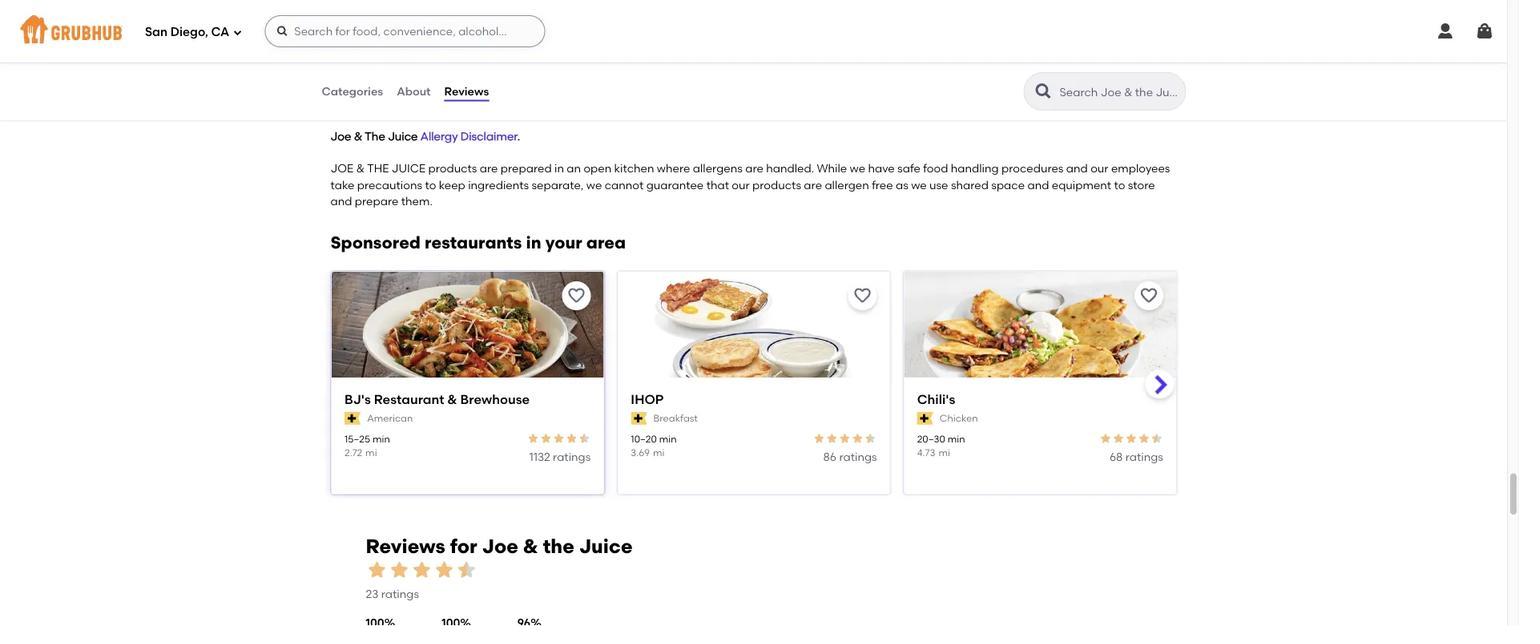 Task type: describe. For each thing, give the bounding box(es) containing it.
sponsored restaurants in your area
[[331, 232, 626, 253]]

breakfast
[[653, 412, 698, 424]]

15–25 min 2.72 mi
[[344, 433, 390, 458]]

precautions
[[357, 178, 423, 191]]

reviews for reviews
[[445, 84, 489, 98]]

23 ratings
[[366, 587, 419, 600]]

for
[[450, 534, 477, 558]]

1 horizontal spatial svg image
[[276, 25, 289, 38]]

reviews button
[[444, 63, 490, 120]]

2 svg image from the left
[[1476, 22, 1495, 41]]

& left the the
[[354, 129, 362, 143]]

take
[[331, 178, 355, 191]]

the
[[367, 162, 389, 175]]

san diego, ca
[[145, 25, 230, 39]]

allergens
[[693, 162, 743, 175]]

10–20 min 3.69 mi
[[631, 433, 677, 458]]

10–20
[[631, 433, 657, 444]]

ihop link
[[631, 390, 877, 408]]

save this restaurant image for chili's
[[1139, 286, 1159, 305]]

them.
[[401, 194, 433, 208]]

0 horizontal spatial svg image
[[233, 28, 242, 37]]

ihop logo image
[[618, 272, 890, 406]]

open
[[584, 162, 612, 175]]

about
[[397, 84, 431, 98]]

the
[[543, 534, 575, 558]]

& inside joe & the juice products are prepared in an open kitchen where allergens are handled. while we have safe food handling procedures and our employees take precautions to keep ingredients separate, we cannot guarantee that our products are allergen free as we use shared space and equipment to store and prepare them.
[[356, 162, 365, 175]]

procedures
[[1002, 162, 1064, 175]]

allergen
[[825, 178, 870, 191]]

& left "the"
[[523, 534, 539, 558]]

save this restaurant button for bj's restaurant & brewhouse
[[562, 281, 591, 310]]

chili's logo image
[[904, 272, 1176, 406]]

american
[[367, 412, 413, 424]]

4.73
[[917, 447, 935, 458]]

1132 ratings
[[529, 450, 591, 463]]

1 svg image from the left
[[1436, 22, 1456, 41]]

86 ratings
[[823, 450, 877, 463]]

separate,
[[532, 178, 584, 191]]

ratings for chili's
[[1126, 450, 1164, 463]]

save this restaurant image
[[853, 286, 872, 305]]

ihop
[[631, 391, 664, 407]]

chili's link
[[917, 390, 1164, 408]]

safe
[[898, 162, 921, 175]]

1 horizontal spatial joe
[[482, 534, 519, 558]]

cannot
[[605, 178, 644, 191]]

san
[[145, 25, 168, 39]]

save this restaurant button for chili's
[[1135, 281, 1164, 310]]

keep
[[439, 178, 466, 191]]

use
[[930, 178, 949, 191]]

search icon image
[[1034, 82, 1054, 101]]

1 vertical spatial juice
[[579, 534, 633, 558]]

in inside joe & the juice products are prepared in an open kitchen where allergens are handled. while we have safe food handling procedures and our employees take precautions to keep ingredients separate, we cannot guarantee that our products are allergen free as we use shared space and equipment to store and prepare them.
[[555, 162, 564, 175]]

min for ihop
[[659, 433, 677, 444]]

reviews for joe & the juice
[[366, 534, 633, 558]]

1 horizontal spatial we
[[850, 162, 866, 175]]

bj's restaurant & brewhouse link
[[344, 390, 591, 408]]

main navigation navigation
[[0, 0, 1508, 63]]

15–25
[[344, 433, 370, 444]]

joe & the juice products are prepared in an open kitchen where allergens are handled. while we have safe food handling procedures and our employees take precautions to keep ingredients separate, we cannot guarantee that our products are allergen free as we use shared space and equipment to store and prepare them.
[[331, 162, 1171, 208]]

diego,
[[171, 25, 208, 39]]

save this restaurant button for ihop
[[848, 281, 877, 310]]

2 to from the left
[[1115, 178, 1126, 191]]

subscription pass image for bj's restaurant & brewhouse
[[344, 412, 360, 425]]

prepared
[[501, 162, 552, 175]]

where
[[657, 162, 691, 175]]

guarantee
[[647, 178, 704, 191]]

1 horizontal spatial are
[[746, 162, 764, 175]]

chicken
[[940, 412, 978, 424]]



Task type: locate. For each thing, give the bounding box(es) containing it.
mi inside 10–20 min 3.69 mi
[[653, 447, 664, 458]]

categories button
[[321, 63, 384, 120]]

20–30
[[917, 433, 945, 444]]

2 horizontal spatial min
[[948, 433, 965, 444]]

to left store
[[1115, 178, 1126, 191]]

2.72
[[344, 447, 362, 458]]

min inside 20–30 min 4.73 mi
[[948, 433, 965, 444]]

we
[[850, 162, 866, 175], [587, 178, 602, 191], [912, 178, 927, 191]]

2 subscription pass image from the left
[[917, 412, 933, 425]]

ratings right 68
[[1126, 450, 1164, 463]]

subscription pass image up 20–30
[[917, 412, 933, 425]]

mi for chili's
[[939, 447, 950, 458]]

have
[[869, 162, 895, 175]]

joe
[[331, 129, 351, 143], [482, 534, 519, 558]]

Search for food, convenience, alcohol... search field
[[265, 15, 545, 47]]

and down "take"
[[331, 194, 352, 208]]

are
[[480, 162, 498, 175], [746, 162, 764, 175], [804, 178, 822, 191]]

0 horizontal spatial are
[[480, 162, 498, 175]]

0 horizontal spatial min
[[372, 433, 390, 444]]

86
[[823, 450, 837, 463]]

ratings right 1132
[[553, 450, 591, 463]]

food
[[924, 162, 949, 175]]

1 save this restaurant button from the left
[[562, 281, 591, 310]]

& left the
[[356, 162, 365, 175]]

mi right 2.72
[[365, 447, 377, 458]]

that
[[707, 178, 729, 191]]

in
[[555, 162, 564, 175], [526, 232, 542, 253]]

mi right 3.69
[[653, 447, 664, 458]]

1 horizontal spatial svg image
[[1476, 22, 1495, 41]]

reviews up allergy disclaimer link
[[445, 84, 489, 98]]

ratings right 23
[[381, 587, 419, 600]]

svg image
[[1436, 22, 1456, 41], [1476, 22, 1495, 41]]

0 horizontal spatial products
[[428, 162, 477, 175]]

0 horizontal spatial to
[[425, 178, 436, 191]]

ratings
[[553, 450, 591, 463], [839, 450, 877, 463], [1126, 450, 1164, 463], [381, 587, 419, 600]]

1 horizontal spatial juice
[[579, 534, 633, 558]]

the
[[365, 129, 385, 143]]

subscription pass image
[[344, 412, 360, 425], [917, 412, 933, 425]]

are up ingredients
[[480, 162, 498, 175]]

joe right the for
[[482, 534, 519, 558]]

employees
[[1112, 162, 1171, 175]]

1 horizontal spatial min
[[659, 433, 677, 444]]

mi for ihop
[[653, 447, 664, 458]]

1 vertical spatial joe
[[482, 534, 519, 558]]

0 horizontal spatial save this restaurant image
[[567, 286, 586, 305]]

sponsored
[[331, 232, 421, 253]]

1 horizontal spatial to
[[1115, 178, 1126, 191]]

0 horizontal spatial our
[[732, 178, 750, 191]]

min down breakfast
[[659, 433, 677, 444]]

and up equipment
[[1067, 162, 1088, 175]]

1 horizontal spatial in
[[555, 162, 564, 175]]

23
[[366, 587, 379, 600]]

2 horizontal spatial are
[[804, 178, 822, 191]]

disclaimer
[[461, 129, 518, 143]]

joe up 'joe'
[[331, 129, 351, 143]]

3 min from the left
[[948, 433, 965, 444]]

68
[[1110, 450, 1123, 463]]

1 to from the left
[[425, 178, 436, 191]]

free
[[872, 178, 894, 191]]

ratings right 86
[[839, 450, 877, 463]]

bj's restaurant & brewhouse logo image
[[331, 272, 603, 406]]

joe
[[331, 162, 354, 175]]

area
[[587, 232, 626, 253]]

juice
[[388, 129, 418, 143], [579, 534, 633, 558]]

in left an
[[555, 162, 564, 175]]

1 mi from the left
[[365, 447, 377, 458]]

min for chili's
[[948, 433, 965, 444]]

chili's
[[917, 391, 955, 407]]

bj's restaurant & brewhouse
[[344, 391, 530, 407]]

shared
[[951, 178, 989, 191]]

mi right 4.73
[[939, 447, 950, 458]]

1 vertical spatial and
[[1028, 178, 1050, 191]]

1 horizontal spatial subscription pass image
[[917, 412, 933, 425]]

1 save this restaurant image from the left
[[567, 286, 586, 305]]

2 vertical spatial and
[[331, 194, 352, 208]]

we down "open"
[[587, 178, 602, 191]]

min for bj's restaurant & brewhouse
[[372, 433, 390, 444]]

store
[[1128, 178, 1156, 191]]

1 vertical spatial reviews
[[366, 534, 446, 558]]

2 horizontal spatial save this restaurant button
[[1135, 281, 1164, 310]]

1 vertical spatial products
[[753, 178, 802, 191]]

0 horizontal spatial subscription pass image
[[344, 412, 360, 425]]

prepare
[[355, 194, 399, 208]]

2 mi from the left
[[653, 447, 664, 458]]

reviews for reviews for joe & the juice
[[366, 534, 446, 558]]

1132
[[529, 450, 550, 463]]

1 horizontal spatial save this restaurant image
[[1139, 286, 1159, 305]]

save this restaurant button
[[562, 281, 591, 310], [848, 281, 877, 310], [1135, 281, 1164, 310]]

mi inside '15–25 min 2.72 mi'
[[365, 447, 377, 458]]

and
[[1067, 162, 1088, 175], [1028, 178, 1050, 191], [331, 194, 352, 208]]

20–30 min 4.73 mi
[[917, 433, 965, 458]]

about button
[[396, 63, 432, 120]]

restaurant
[[374, 391, 444, 407]]

joe & the juice allergy disclaimer .
[[331, 129, 520, 143]]

reviews up the 23 ratings
[[366, 534, 446, 558]]

1 horizontal spatial mi
[[653, 447, 664, 458]]

0 vertical spatial and
[[1067, 162, 1088, 175]]

ratings for ihop
[[839, 450, 877, 463]]

0 vertical spatial juice
[[388, 129, 418, 143]]

subscription pass image down bj's
[[344, 412, 360, 425]]

mi inside 20–30 min 4.73 mi
[[939, 447, 950, 458]]

your
[[546, 232, 583, 253]]

ingredients
[[468, 178, 529, 191]]

bj's
[[344, 391, 371, 407]]

save this restaurant image for bj's restaurant & brewhouse
[[567, 286, 586, 305]]

we right as
[[912, 178, 927, 191]]

2 min from the left
[[659, 433, 677, 444]]

1 horizontal spatial products
[[753, 178, 802, 191]]

are left handled.
[[746, 162, 764, 175]]

svg image
[[276, 25, 289, 38], [233, 28, 242, 37]]

our right 'that'
[[732, 178, 750, 191]]

0 vertical spatial in
[[555, 162, 564, 175]]

2 save this restaurant button from the left
[[848, 281, 877, 310]]

while
[[817, 162, 847, 175]]

mi for bj's restaurant & brewhouse
[[365, 447, 377, 458]]

min
[[372, 433, 390, 444], [659, 433, 677, 444], [948, 433, 965, 444]]

1 min from the left
[[372, 433, 390, 444]]

are down the while
[[804, 178, 822, 191]]

3.69
[[631, 447, 650, 458]]

68 ratings
[[1110, 450, 1164, 463]]

min inside 10–20 min 3.69 mi
[[659, 433, 677, 444]]

min down chicken
[[948, 433, 965, 444]]

allergy disclaimer link
[[421, 129, 518, 143]]

and down procedures on the top
[[1028, 178, 1050, 191]]

0 horizontal spatial in
[[526, 232, 542, 253]]

1 vertical spatial our
[[732, 178, 750, 191]]

1 subscription pass image from the left
[[344, 412, 360, 425]]

juice right "the"
[[579, 534, 633, 558]]

ratings for bj's restaurant & brewhouse
[[553, 450, 591, 463]]

an
[[567, 162, 581, 175]]

2 horizontal spatial we
[[912, 178, 927, 191]]

reviews
[[445, 84, 489, 98], [366, 534, 446, 558]]

0 horizontal spatial and
[[331, 194, 352, 208]]

our
[[1091, 162, 1109, 175], [732, 178, 750, 191]]

allergy
[[421, 129, 458, 143]]

brewhouse
[[460, 391, 530, 407]]

we up allergen
[[850, 162, 866, 175]]

0 horizontal spatial juice
[[388, 129, 418, 143]]

equipment
[[1052, 178, 1112, 191]]

juice right the the
[[388, 129, 418, 143]]

space
[[992, 178, 1025, 191]]

2 horizontal spatial and
[[1067, 162, 1088, 175]]

0 vertical spatial joe
[[331, 129, 351, 143]]

products
[[428, 162, 477, 175], [753, 178, 802, 191]]

0 horizontal spatial we
[[587, 178, 602, 191]]

0 horizontal spatial save this restaurant button
[[562, 281, 591, 310]]

reviews inside button
[[445, 84, 489, 98]]

1 horizontal spatial our
[[1091, 162, 1109, 175]]

0 horizontal spatial svg image
[[1436, 22, 1456, 41]]

0 vertical spatial reviews
[[445, 84, 489, 98]]

0 horizontal spatial mi
[[365, 447, 377, 458]]

categories
[[322, 84, 383, 98]]

handling
[[951, 162, 999, 175]]

juice
[[392, 162, 426, 175]]

to up them. on the top left
[[425, 178, 436, 191]]

ca
[[211, 25, 230, 39]]

1 vertical spatial in
[[526, 232, 542, 253]]

2 horizontal spatial mi
[[939, 447, 950, 458]]

1 horizontal spatial save this restaurant button
[[848, 281, 877, 310]]

save this restaurant image
[[567, 286, 586, 305], [1139, 286, 1159, 305]]

in left your on the top left of the page
[[526, 232, 542, 253]]

1 horizontal spatial and
[[1028, 178, 1050, 191]]

as
[[896, 178, 909, 191]]

2 save this restaurant image from the left
[[1139, 286, 1159, 305]]

handled.
[[767, 162, 815, 175]]

subscription pass image
[[631, 412, 647, 425]]

& left brewhouse
[[447, 391, 457, 407]]

3 save this restaurant button from the left
[[1135, 281, 1164, 310]]

subscription pass image for chili's
[[917, 412, 933, 425]]

0 vertical spatial our
[[1091, 162, 1109, 175]]

restaurants
[[425, 232, 522, 253]]

to
[[425, 178, 436, 191], [1115, 178, 1126, 191]]

Search Joe & the Juice search field
[[1059, 84, 1181, 99]]

star icon image
[[527, 432, 539, 445], [539, 432, 552, 445], [552, 432, 565, 445], [565, 432, 578, 445], [578, 432, 591, 445], [578, 432, 591, 445], [813, 432, 826, 445], [826, 432, 839, 445], [839, 432, 851, 445], [851, 432, 864, 445], [864, 432, 877, 445], [864, 432, 877, 445], [1099, 432, 1112, 445], [1112, 432, 1125, 445], [1125, 432, 1138, 445], [1138, 432, 1151, 445], [1151, 432, 1164, 445], [1151, 432, 1164, 445], [366, 559, 388, 581], [388, 559, 411, 581], [411, 559, 433, 581], [433, 559, 456, 581], [456, 559, 478, 581], [456, 559, 478, 581]]

products up keep
[[428, 162, 477, 175]]

our up equipment
[[1091, 162, 1109, 175]]

.
[[518, 129, 520, 143]]

&
[[354, 129, 362, 143], [356, 162, 365, 175], [447, 391, 457, 407], [523, 534, 539, 558]]

products down handled.
[[753, 178, 802, 191]]

min inside '15–25 min 2.72 mi'
[[372, 433, 390, 444]]

3 mi from the left
[[939, 447, 950, 458]]

kitchen
[[615, 162, 655, 175]]

min down american
[[372, 433, 390, 444]]

0 horizontal spatial joe
[[331, 129, 351, 143]]

0 vertical spatial products
[[428, 162, 477, 175]]



Task type: vqa. For each thing, say whether or not it's contained in the screenshot.


